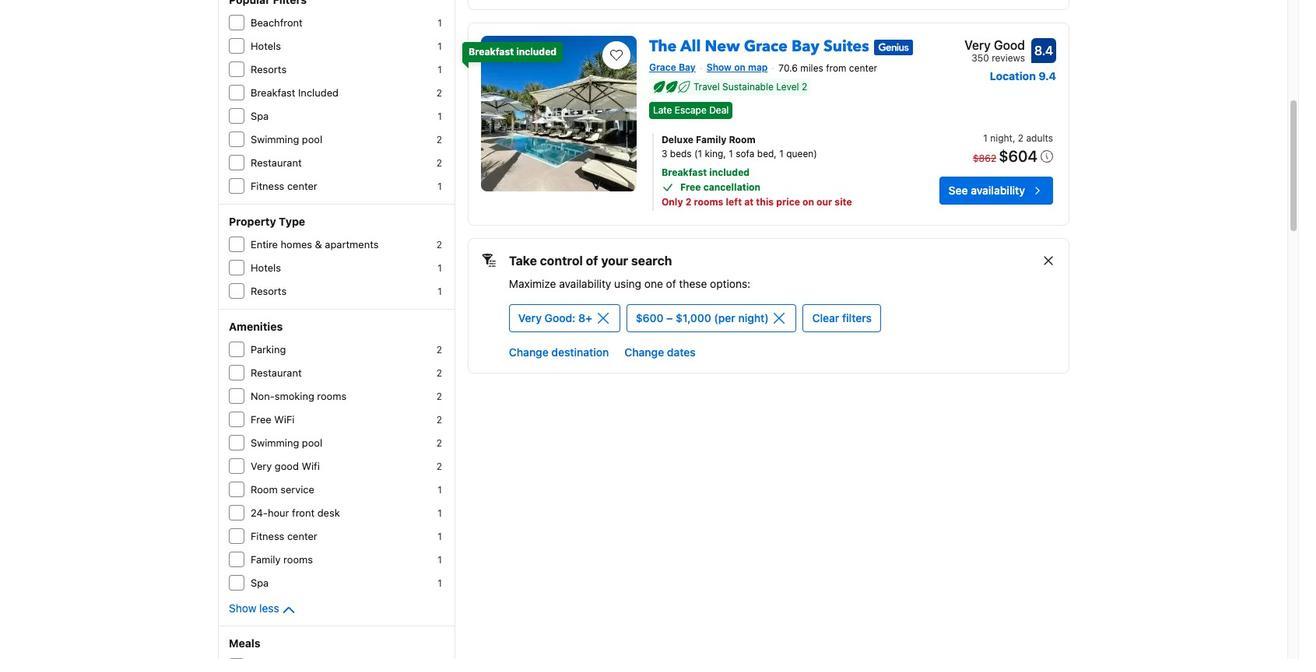 Task type: locate. For each thing, give the bounding box(es) containing it.
0 horizontal spatial availability
[[559, 277, 611, 290]]

1 horizontal spatial family
[[696, 134, 727, 146]]

0 vertical spatial availability
[[971, 184, 1025, 197]]

very left 'good'
[[964, 38, 991, 52]]

the
[[649, 36, 677, 57]]

1 vertical spatial swimming pool
[[251, 437, 322, 449]]

1 vertical spatial rooms
[[317, 390, 347, 402]]

$862
[[973, 153, 996, 164]]

0 vertical spatial hotels
[[251, 40, 281, 52]]

bay
[[792, 36, 820, 57], [679, 61, 696, 73]]

0 vertical spatial room
[[729, 134, 756, 146]]

of left your
[[586, 254, 598, 268]]

bay down all
[[679, 61, 696, 73]]

1 horizontal spatial room
[[729, 134, 756, 146]]

0 vertical spatial breakfast
[[468, 46, 514, 58]]

control
[[540, 254, 583, 268]]

desk
[[317, 507, 340, 519]]

0 vertical spatial show
[[707, 61, 732, 73]]

0 horizontal spatial included
[[516, 46, 557, 58]]

1 horizontal spatial change
[[625, 346, 664, 359]]

1 horizontal spatial included
[[709, 167, 750, 178]]

1 swimming pool from the top
[[251, 133, 322, 146]]

0 vertical spatial spa
[[251, 110, 269, 122]]

1 vertical spatial grace
[[649, 61, 676, 73]]

0 horizontal spatial free
[[251, 413, 271, 426]]

night
[[990, 132, 1013, 144]]

restaurant up property type
[[251, 156, 302, 169]]

1 horizontal spatial breakfast
[[468, 46, 514, 58]]

1 resorts from the top
[[251, 63, 287, 76]]

center right from
[[849, 62, 877, 74]]

pool down included
[[302, 133, 322, 146]]

0 horizontal spatial breakfast
[[251, 86, 295, 99]]

on left our
[[803, 196, 814, 208]]

family down 24-
[[251, 553, 281, 566]]

very for good
[[251, 460, 272, 472]]

0 vertical spatial on
[[734, 61, 746, 73]]

the all new grace bay suites image
[[481, 36, 637, 191]]

1 vertical spatial very
[[518, 311, 542, 325]]

spa down breakfast included
[[251, 110, 269, 122]]

swimming down free wifi
[[251, 437, 299, 449]]

very good: 8+
[[518, 311, 592, 325]]

entire homes & apartments
[[251, 238, 379, 251]]

very inside very good: 8+ button
[[518, 311, 542, 325]]

rooms for smoking
[[317, 390, 347, 402]]

restaurant
[[251, 156, 302, 169], [251, 367, 302, 379]]

change inside change destination button
[[509, 346, 549, 359]]

swimming pool up the good
[[251, 437, 322, 449]]

0 vertical spatial rooms
[[694, 196, 723, 208]]

1 vertical spatial spa
[[251, 577, 269, 589]]

1 horizontal spatial very
[[518, 311, 542, 325]]

spa up show less
[[251, 577, 269, 589]]

this
[[756, 196, 774, 208]]

0 horizontal spatial rooms
[[283, 553, 313, 566]]

1 horizontal spatial bay
[[792, 36, 820, 57]]

1 fitness center from the top
[[251, 180, 317, 192]]

0 vertical spatial restaurant
[[251, 156, 302, 169]]

grace down 'the'
[[649, 61, 676, 73]]

1 vertical spatial resorts
[[251, 285, 287, 297]]

swimming pool down breakfast included
[[251, 133, 322, 146]]

2 horizontal spatial breakfast
[[662, 167, 707, 178]]

rooms down 24-hour front desk
[[283, 553, 313, 566]]

resorts
[[251, 63, 287, 76], [251, 285, 287, 297]]

1 vertical spatial breakfast
[[251, 86, 295, 99]]

change dates button
[[618, 339, 702, 367]]

property group
[[468, 0, 1070, 10]]

0 vertical spatial free
[[680, 181, 701, 193]]

availability for maximize
[[559, 277, 611, 290]]

fitness up property type
[[251, 180, 284, 192]]

change inside change dates button
[[625, 346, 664, 359]]

fitness center up type
[[251, 180, 317, 192]]

0 vertical spatial pool
[[302, 133, 322, 146]]

0 horizontal spatial grace
[[649, 61, 676, 73]]

the all new grace bay suites link
[[649, 30, 869, 57]]

availability
[[971, 184, 1025, 197], [559, 277, 611, 290]]

rooms down free cancellation
[[694, 196, 723, 208]]

very left the good:
[[518, 311, 542, 325]]

2 resorts from the top
[[251, 285, 287, 297]]

1 vertical spatial availability
[[559, 277, 611, 290]]

0 vertical spatial of
[[586, 254, 598, 268]]

see
[[949, 184, 968, 197]]

availability down take control of your search
[[559, 277, 611, 290]]

1 vertical spatial free
[[251, 413, 271, 426]]

property type
[[229, 215, 305, 228]]

center down front
[[287, 530, 317, 543]]

show down new
[[707, 61, 732, 73]]

room up 24-
[[251, 483, 278, 496]]

deluxe family room link
[[662, 133, 925, 147]]

see availability
[[949, 184, 1025, 197]]

2 vertical spatial breakfast
[[662, 167, 707, 178]]

1 horizontal spatial free
[[680, 181, 701, 193]]

hotels down beachfront
[[251, 40, 281, 52]]

2 horizontal spatial very
[[964, 38, 991, 52]]

our
[[817, 196, 832, 208]]

1 horizontal spatial of
[[666, 277, 676, 290]]

0 horizontal spatial show
[[229, 602, 256, 615]]

0 horizontal spatial room
[[251, 483, 278, 496]]

show left less
[[229, 602, 256, 615]]

1 vertical spatial hotels
[[251, 262, 281, 274]]

left
[[726, 196, 742, 208]]

pool up wifi
[[302, 437, 322, 449]]

swimming
[[251, 133, 299, 146], [251, 437, 299, 449]]

good
[[275, 460, 299, 472]]

very for good:
[[518, 311, 542, 325]]

change for change destination
[[509, 346, 549, 359]]

1 vertical spatial pool
[[302, 437, 322, 449]]

$600 – $1,000 (per night)
[[636, 311, 769, 325]]

hotels
[[251, 40, 281, 52], [251, 262, 281, 274]]

free left wifi
[[251, 413, 271, 426]]

included
[[516, 46, 557, 58], [709, 167, 750, 178]]

0 horizontal spatial bay
[[679, 61, 696, 73]]

70.6
[[779, 62, 798, 74]]

1 vertical spatial swimming
[[251, 437, 299, 449]]

0 vertical spatial fitness center
[[251, 180, 317, 192]]

0 vertical spatial swimming pool
[[251, 133, 322, 146]]

2
[[802, 81, 807, 93], [436, 87, 442, 99], [1018, 132, 1024, 144], [436, 134, 442, 146], [436, 157, 442, 169], [685, 196, 691, 208], [436, 239, 442, 251], [436, 344, 442, 356], [436, 367, 442, 379], [436, 391, 442, 402], [436, 414, 442, 426], [436, 437, 442, 449], [436, 461, 442, 472]]

maximize availability using one of these options:
[[509, 277, 751, 290]]

center up type
[[287, 180, 317, 192]]

0 vertical spatial swimming
[[251, 133, 299, 146]]

1 horizontal spatial rooms
[[317, 390, 347, 402]]

only
[[662, 196, 683, 208]]

2 hotels from the top
[[251, 262, 281, 274]]

genius discounts available at this property. image
[[874, 39, 913, 55], [874, 39, 913, 55]]

0 vertical spatial fitness
[[251, 180, 284, 192]]

smoking
[[275, 390, 314, 402]]

late escape deal
[[653, 104, 729, 116]]

0 vertical spatial very
[[964, 38, 991, 52]]

2 vertical spatial very
[[251, 460, 272, 472]]

change down $600
[[625, 346, 664, 359]]

availability down $862
[[971, 184, 1025, 197]]

,
[[1013, 132, 1015, 144]]

0 horizontal spatial change
[[509, 346, 549, 359]]

1 vertical spatial fitness
[[251, 530, 284, 543]]

1 horizontal spatial show
[[707, 61, 732, 73]]

2 horizontal spatial rooms
[[694, 196, 723, 208]]

wifi
[[274, 413, 295, 426]]

change destination button
[[503, 339, 615, 367]]

service
[[280, 483, 314, 496]]

resorts up amenities
[[251, 285, 287, 297]]

2 change from the left
[[625, 346, 664, 359]]

very
[[964, 38, 991, 52], [518, 311, 542, 325], [251, 460, 272, 472]]

free
[[680, 181, 701, 193], [251, 413, 271, 426]]

very inside very good 350 reviews
[[964, 38, 991, 52]]

resorts up breakfast included
[[251, 63, 287, 76]]

family up king,
[[696, 134, 727, 146]]

very left the good
[[251, 460, 272, 472]]

using
[[614, 277, 641, 290]]

your
[[601, 254, 628, 268]]

grace up map
[[744, 36, 788, 57]]

center
[[849, 62, 877, 74], [287, 180, 317, 192], [287, 530, 317, 543]]

2 fitness center from the top
[[251, 530, 317, 543]]

very good element
[[964, 36, 1025, 54]]

0 horizontal spatial very
[[251, 460, 272, 472]]

on left map
[[734, 61, 746, 73]]

on
[[734, 61, 746, 73], [803, 196, 814, 208]]

the all new grace bay suites
[[649, 36, 869, 57]]

0 vertical spatial included
[[516, 46, 557, 58]]

entire
[[251, 238, 278, 251]]

3 beds (1 king, 1 sofa bed, 1 queen) breakfast included
[[662, 148, 817, 178]]

1 swimming from the top
[[251, 133, 299, 146]]

change dates
[[625, 346, 696, 359]]

room
[[729, 134, 756, 146], [251, 483, 278, 496]]

show inside dropdown button
[[229, 602, 256, 615]]

1 horizontal spatial on
[[803, 196, 814, 208]]

change destination
[[509, 346, 609, 359]]

1 horizontal spatial grace
[[744, 36, 788, 57]]

travel
[[693, 81, 720, 93]]

amenities
[[229, 320, 283, 333]]

0 horizontal spatial family
[[251, 553, 281, 566]]

1 vertical spatial restaurant
[[251, 367, 302, 379]]

beds
[[670, 148, 692, 160]]

1 hotels from the top
[[251, 40, 281, 52]]

of right one
[[666, 277, 676, 290]]

clear filters
[[812, 311, 872, 325]]

1 vertical spatial bay
[[679, 61, 696, 73]]

swimming down breakfast included
[[251, 133, 299, 146]]

bay up 'miles'
[[792, 36, 820, 57]]

room up sofa
[[729, 134, 756, 146]]

fitness down 24-
[[251, 530, 284, 543]]

rooms right smoking
[[317, 390, 347, 402]]

change down very good: 8+
[[509, 346, 549, 359]]

2 vertical spatial rooms
[[283, 553, 313, 566]]

show
[[707, 61, 732, 73], [229, 602, 256, 615]]

1 horizontal spatial availability
[[971, 184, 1025, 197]]

24-hour front desk
[[251, 507, 340, 519]]

room service
[[251, 483, 314, 496]]

free up only
[[680, 181, 701, 193]]

restaurant down parking at the bottom of page
[[251, 367, 302, 379]]

1 vertical spatial fitness center
[[251, 530, 317, 543]]

breakfast inside "3 beds (1 king, 1 sofa bed, 1 queen) breakfast included"
[[662, 167, 707, 178]]

0 vertical spatial resorts
[[251, 63, 287, 76]]

–
[[666, 311, 673, 325]]

1 change from the left
[[509, 346, 549, 359]]

hotels down entire
[[251, 262, 281, 274]]

change
[[509, 346, 549, 359], [625, 346, 664, 359]]

fitness center up family rooms
[[251, 530, 317, 543]]

1 vertical spatial show
[[229, 602, 256, 615]]

all
[[680, 36, 701, 57]]

1 vertical spatial included
[[709, 167, 750, 178]]

0 vertical spatial family
[[696, 134, 727, 146]]



Task type: vqa. For each thing, say whether or not it's contained in the screenshot.


Task type: describe. For each thing, give the bounding box(es) containing it.
location 9.4
[[990, 69, 1056, 83]]

site
[[835, 196, 852, 208]]

availability for see
[[971, 184, 1025, 197]]

grace bay
[[649, 61, 696, 73]]

3
[[662, 148, 667, 160]]

2 restaurant from the top
[[251, 367, 302, 379]]

$1,000
[[676, 311, 711, 325]]

show less
[[229, 602, 279, 615]]

show on map
[[707, 61, 768, 73]]

1 fitness from the top
[[251, 180, 284, 192]]

show less button
[[229, 601, 298, 620]]

see availability link
[[939, 177, 1053, 205]]

1 night , 2 adults
[[983, 132, 1053, 144]]

good:
[[545, 311, 576, 325]]

hour
[[268, 507, 289, 519]]

1 vertical spatial family
[[251, 553, 281, 566]]

scored 8.4 element
[[1031, 38, 1056, 63]]

at
[[744, 196, 754, 208]]

family rooms
[[251, 553, 313, 566]]

non-smoking rooms
[[251, 390, 347, 402]]

70.6 miles from center
[[779, 62, 877, 74]]

hotels for entire homes & apartments
[[251, 262, 281, 274]]

reviews
[[992, 52, 1025, 64]]

location
[[990, 69, 1036, 83]]

8+
[[578, 311, 592, 325]]

1 spa from the top
[[251, 110, 269, 122]]

breakfast included
[[251, 86, 339, 99]]

0 vertical spatial grace
[[744, 36, 788, 57]]

2 swimming pool from the top
[[251, 437, 322, 449]]

rooms for 2
[[694, 196, 723, 208]]

&
[[315, 238, 322, 251]]

destination
[[551, 346, 609, 359]]

clear
[[812, 311, 839, 325]]

apartments
[[325, 238, 379, 251]]

maximize
[[509, 277, 556, 290]]

free for free cancellation
[[680, 181, 701, 193]]

deluxe
[[662, 134, 694, 146]]

1 vertical spatial of
[[666, 277, 676, 290]]

0 horizontal spatial on
[[734, 61, 746, 73]]

bed,
[[757, 148, 777, 160]]

sustainable
[[722, 81, 774, 93]]

good
[[994, 38, 1025, 52]]

sofa
[[736, 148, 755, 160]]

1 vertical spatial on
[[803, 196, 814, 208]]

1 vertical spatial center
[[287, 180, 317, 192]]

less
[[259, 602, 279, 615]]

dates
[[667, 346, 696, 359]]

queen)
[[786, 148, 817, 160]]

front
[[292, 507, 315, 519]]

take control of your search
[[509, 254, 672, 268]]

parking
[[251, 343, 286, 356]]

these
[[679, 277, 707, 290]]

2 spa from the top
[[251, 577, 269, 589]]

wifi
[[302, 460, 320, 472]]

free for free wifi
[[251, 413, 271, 426]]

map
[[748, 61, 768, 73]]

show for show on map
[[707, 61, 732, 73]]

from
[[826, 62, 846, 74]]

property
[[229, 215, 276, 228]]

included
[[298, 86, 339, 99]]

350
[[972, 52, 989, 64]]

0 vertical spatial bay
[[792, 36, 820, 57]]

$600
[[636, 311, 664, 325]]

late
[[653, 104, 672, 116]]

1 restaurant from the top
[[251, 156, 302, 169]]

homes
[[281, 238, 312, 251]]

breakfast included
[[468, 46, 557, 58]]

breakfast for breakfast included
[[468, 46, 514, 58]]

$604
[[999, 147, 1038, 165]]

included inside "3 beds (1 king, 1 sofa bed, 1 queen) breakfast included"
[[709, 167, 750, 178]]

breakfast for breakfast included
[[251, 86, 295, 99]]

king,
[[705, 148, 726, 160]]

beachfront
[[251, 16, 303, 29]]

price
[[776, 196, 800, 208]]

resorts for beachfront
[[251, 63, 287, 76]]

deal
[[709, 104, 729, 116]]

only 2 rooms left at this price on our site
[[662, 196, 852, 208]]

very good wifi
[[251, 460, 320, 472]]

8.4
[[1034, 44, 1053, 58]]

0 horizontal spatial of
[[586, 254, 598, 268]]

9.4
[[1039, 69, 1056, 83]]

0 vertical spatial center
[[849, 62, 877, 74]]

meals
[[229, 637, 261, 650]]

1 vertical spatial room
[[251, 483, 278, 496]]

clear filters button
[[803, 304, 881, 332]]

miles
[[800, 62, 823, 74]]

cancellation
[[703, 181, 761, 193]]

one
[[644, 277, 663, 290]]

show for show less
[[229, 602, 256, 615]]

free cancellation
[[680, 181, 761, 193]]

1 pool from the top
[[302, 133, 322, 146]]

2 vertical spatial center
[[287, 530, 317, 543]]

2 pool from the top
[[302, 437, 322, 449]]

(1
[[694, 148, 702, 160]]

very good: 8+ button
[[509, 304, 620, 332]]

hotels for beachfront
[[251, 40, 281, 52]]

night)
[[738, 311, 769, 325]]

new
[[705, 36, 740, 57]]

2 fitness from the top
[[251, 530, 284, 543]]

free wifi
[[251, 413, 295, 426]]

$600 – $1,000 (per night) button
[[626, 304, 797, 332]]

change for change dates
[[625, 346, 664, 359]]

options:
[[710, 277, 751, 290]]

level
[[776, 81, 799, 93]]

2 swimming from the top
[[251, 437, 299, 449]]

very for good
[[964, 38, 991, 52]]

filters
[[842, 311, 872, 325]]

(per
[[714, 311, 735, 325]]

resorts for entire homes & apartments
[[251, 285, 287, 297]]



